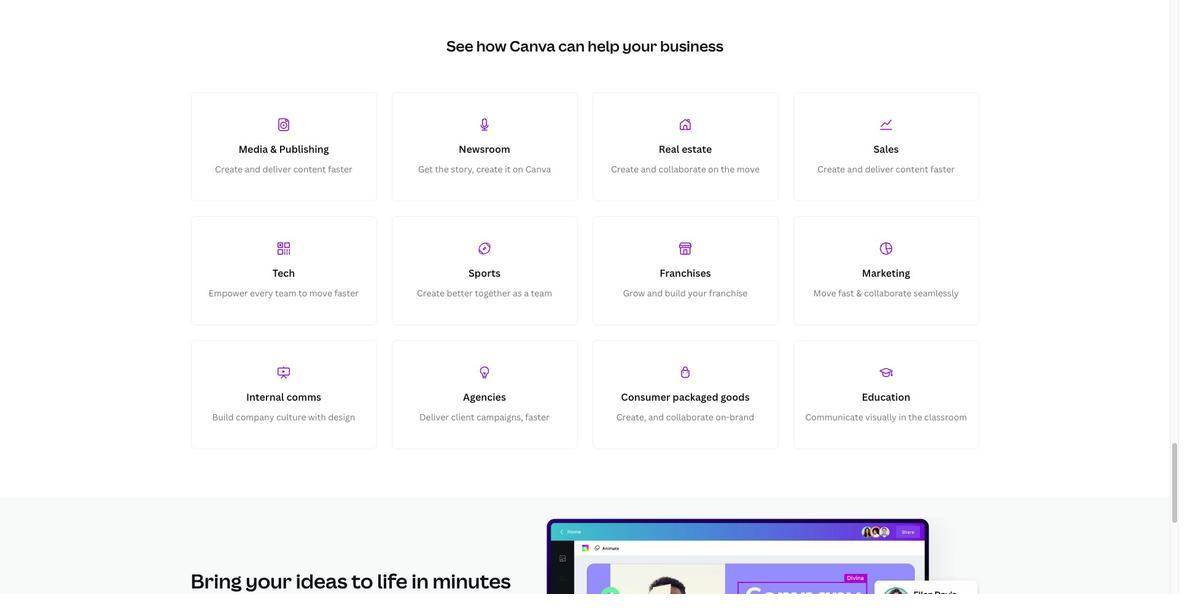 Task type: locate. For each thing, give the bounding box(es) containing it.
0 vertical spatial collaborate
[[659, 163, 706, 175]]

deliver
[[263, 163, 291, 175], [865, 163, 894, 175]]

0 horizontal spatial &
[[270, 143, 277, 156]]

move
[[737, 163, 760, 175], [309, 287, 332, 299]]

it
[[505, 163, 511, 175]]

0 vertical spatial in
[[899, 412, 907, 423]]

create for real estate
[[611, 163, 639, 175]]

grow
[[623, 287, 645, 299]]

build
[[665, 287, 686, 299]]

&
[[270, 143, 277, 156], [857, 287, 862, 299]]

empower
[[209, 287, 248, 299]]

2 deliver from the left
[[865, 163, 894, 175]]

1 horizontal spatial &
[[857, 287, 862, 299]]

content
[[293, 163, 326, 175], [896, 163, 929, 175]]

story,
[[451, 163, 474, 175]]

design
[[328, 412, 355, 423]]

2 vertical spatial collaborate
[[666, 412, 714, 423]]

deliver down media & publishing
[[263, 163, 291, 175]]

content down sales
[[896, 163, 929, 175]]

to for life
[[352, 568, 373, 595]]

create
[[215, 163, 243, 175], [611, 163, 639, 175], [818, 163, 845, 175], [417, 287, 445, 299]]

in right visually
[[899, 412, 907, 423]]

1 vertical spatial in
[[412, 568, 429, 595]]

0 vertical spatial to
[[299, 287, 307, 299]]

2 content from the left
[[896, 163, 929, 175]]

collaborate down consumer packaged goods
[[666, 412, 714, 423]]

1 horizontal spatial team
[[531, 287, 552, 299]]

your right 'build'
[[688, 287, 707, 299]]

1 horizontal spatial content
[[896, 163, 929, 175]]

create and collaborate on the move
[[611, 163, 760, 175]]

collaborate
[[659, 163, 706, 175], [864, 287, 912, 299], [666, 412, 714, 423]]

0 horizontal spatial content
[[293, 163, 326, 175]]

and for sales
[[848, 163, 863, 175]]

see how canva can help your business
[[447, 36, 724, 56]]

business
[[660, 36, 724, 56]]

1 horizontal spatial the
[[721, 163, 735, 175]]

deliver for sales
[[865, 163, 894, 175]]

1 horizontal spatial deliver
[[865, 163, 894, 175]]

client
[[451, 412, 475, 423]]

1 on from the left
[[513, 163, 523, 175]]

franchises
[[660, 267, 711, 280]]

create and deliver content faster
[[215, 163, 353, 175], [818, 163, 955, 175]]

consumer
[[621, 391, 671, 404]]

1 horizontal spatial move
[[737, 163, 760, 175]]

0 vertical spatial canva
[[510, 36, 556, 56]]

0 horizontal spatial move
[[309, 287, 332, 299]]

and for real estate
[[641, 163, 657, 175]]

team down tech at the top left of the page
[[275, 287, 296, 299]]

0 horizontal spatial on
[[513, 163, 523, 175]]

get the story, create it on canva
[[418, 163, 551, 175]]

in right life
[[412, 568, 429, 595]]

deliver client campaigns, faster
[[420, 412, 550, 423]]

create and deliver content faster for media & publishing
[[215, 163, 353, 175]]

1 horizontal spatial to
[[352, 568, 373, 595]]

on down estate
[[708, 163, 719, 175]]

your right the help
[[623, 36, 657, 56]]

1 horizontal spatial on
[[708, 163, 719, 175]]

1 content from the left
[[293, 163, 326, 175]]

deliver for media & publishing
[[263, 163, 291, 175]]

& right fast
[[857, 287, 862, 299]]

create better together as a team
[[417, 287, 552, 299]]

fast
[[839, 287, 854, 299]]

0 vertical spatial your
[[623, 36, 657, 56]]

and
[[245, 163, 261, 175], [641, 163, 657, 175], [848, 163, 863, 175], [647, 287, 663, 299], [649, 412, 664, 423]]

bring your ideas to life in minutes
[[191, 568, 511, 595]]

team
[[275, 287, 296, 299], [531, 287, 552, 299]]

2 horizontal spatial your
[[688, 287, 707, 299]]

collaborate down real estate
[[659, 163, 706, 175]]

help
[[588, 36, 620, 56]]

deliver down sales
[[865, 163, 894, 175]]

estate
[[682, 143, 712, 156]]

0 horizontal spatial create and deliver content faster
[[215, 163, 353, 175]]

on right 'it'
[[513, 163, 523, 175]]

1 create and deliver content faster from the left
[[215, 163, 353, 175]]

0 horizontal spatial in
[[412, 568, 429, 595]]

create,
[[617, 412, 646, 423]]

0 horizontal spatial team
[[275, 287, 296, 299]]

media
[[239, 143, 268, 156]]

culture
[[276, 412, 306, 423]]

create and deliver content faster down sales
[[818, 163, 955, 175]]

franchise
[[709, 287, 748, 299]]

on
[[513, 163, 523, 175], [708, 163, 719, 175]]

collaborate down marketing
[[864, 287, 912, 299]]

1 vertical spatial to
[[352, 568, 373, 595]]

1 horizontal spatial create and deliver content faster
[[818, 163, 955, 175]]

to
[[299, 287, 307, 299], [352, 568, 373, 595]]

faster
[[328, 163, 353, 175], [931, 163, 955, 175], [334, 287, 359, 299], [525, 412, 550, 423]]

build company culture with design
[[212, 412, 355, 423]]

content down the publishing
[[293, 163, 326, 175]]

your right bring
[[246, 568, 292, 595]]

how
[[477, 36, 507, 56]]

0 horizontal spatial to
[[299, 287, 307, 299]]

communicate
[[806, 412, 864, 423]]

canva right 'it'
[[526, 163, 551, 175]]

and for media & publishing
[[245, 163, 261, 175]]

grow and build your franchise
[[623, 287, 748, 299]]

to right every
[[299, 287, 307, 299]]

together
[[475, 287, 511, 299]]

build
[[212, 412, 234, 423]]

0 horizontal spatial deliver
[[263, 163, 291, 175]]

2 create and deliver content faster from the left
[[818, 163, 955, 175]]

internal
[[246, 391, 284, 404]]

2 vertical spatial your
[[246, 568, 292, 595]]

the
[[435, 163, 449, 175], [721, 163, 735, 175], [909, 412, 923, 423]]

your
[[623, 36, 657, 56], [688, 287, 707, 299], [246, 568, 292, 595]]

to left life
[[352, 568, 373, 595]]

collaborate for real estate
[[659, 163, 706, 175]]

canva
[[510, 36, 556, 56], [526, 163, 551, 175]]

canva left 'can'
[[510, 36, 556, 56]]

create and deliver content faster down media & publishing
[[215, 163, 353, 175]]

in
[[899, 412, 907, 423], [412, 568, 429, 595]]

1 horizontal spatial your
[[623, 36, 657, 56]]

every
[[250, 287, 273, 299]]

bring
[[191, 568, 242, 595]]

& right the media
[[270, 143, 277, 156]]

team right "a"
[[531, 287, 552, 299]]

1 deliver from the left
[[263, 163, 291, 175]]

marketing
[[862, 267, 911, 280]]



Task type: describe. For each thing, give the bounding box(es) containing it.
education
[[862, 391, 911, 404]]

agencies
[[463, 391, 506, 404]]

1 vertical spatial move
[[309, 287, 332, 299]]

2 team from the left
[[531, 287, 552, 299]]

and for consumer packaged goods
[[649, 412, 664, 423]]

consumer packaged goods
[[621, 391, 750, 404]]

company
[[236, 412, 274, 423]]

see
[[447, 36, 474, 56]]

real estate
[[659, 143, 712, 156]]

1 vertical spatial &
[[857, 287, 862, 299]]

internal comms
[[246, 391, 321, 404]]

comms
[[287, 391, 321, 404]]

create
[[476, 163, 503, 175]]

create for sports
[[417, 287, 445, 299]]

1 vertical spatial canva
[[526, 163, 551, 175]]

create, and collaborate on-brand
[[617, 412, 755, 423]]

collaborate for consumer packaged goods
[[666, 412, 714, 423]]

a
[[524, 287, 529, 299]]

with
[[308, 412, 326, 423]]

1 team from the left
[[275, 287, 296, 299]]

life
[[377, 568, 408, 595]]

to for move
[[299, 287, 307, 299]]

0 vertical spatial &
[[270, 143, 277, 156]]

move
[[814, 287, 836, 299]]

ideas
[[296, 568, 348, 595]]

sports
[[469, 267, 501, 280]]

visually
[[866, 412, 897, 423]]

deliver
[[420, 412, 449, 423]]

sales
[[874, 143, 899, 156]]

minutes
[[433, 568, 511, 595]]

0 horizontal spatial the
[[435, 163, 449, 175]]

real
[[659, 143, 680, 156]]

move fast & collaborate seamlessly
[[814, 287, 959, 299]]

and for franchises
[[647, 287, 663, 299]]

packaged
[[673, 391, 719, 404]]

empower every team to move faster
[[209, 287, 359, 299]]

create for sales
[[818, 163, 845, 175]]

0 horizontal spatial your
[[246, 568, 292, 595]]

goods
[[721, 391, 750, 404]]

brand
[[730, 412, 755, 423]]

1 vertical spatial collaborate
[[864, 287, 912, 299]]

1 vertical spatial your
[[688, 287, 707, 299]]

better
[[447, 287, 473, 299]]

0 vertical spatial move
[[737, 163, 760, 175]]

2 on from the left
[[708, 163, 719, 175]]

tech
[[273, 267, 295, 280]]

newsroom
[[459, 143, 510, 156]]

2 horizontal spatial the
[[909, 412, 923, 423]]

content for media & publishing
[[293, 163, 326, 175]]

seamlessly
[[914, 287, 959, 299]]

on-
[[716, 412, 730, 423]]

media & publishing
[[239, 143, 329, 156]]

create for media & publishing
[[215, 163, 243, 175]]

can
[[559, 36, 585, 56]]

1 horizontal spatial in
[[899, 412, 907, 423]]

create and deliver content faster for sales
[[818, 163, 955, 175]]

content for sales
[[896, 163, 929, 175]]

classroom
[[925, 412, 967, 423]]

publishing
[[279, 143, 329, 156]]

get
[[418, 163, 433, 175]]

as
[[513, 287, 522, 299]]

campaigns,
[[477, 412, 523, 423]]

communicate visually in the classroom
[[806, 412, 967, 423]]



Task type: vqa. For each thing, say whether or not it's contained in the screenshot.


